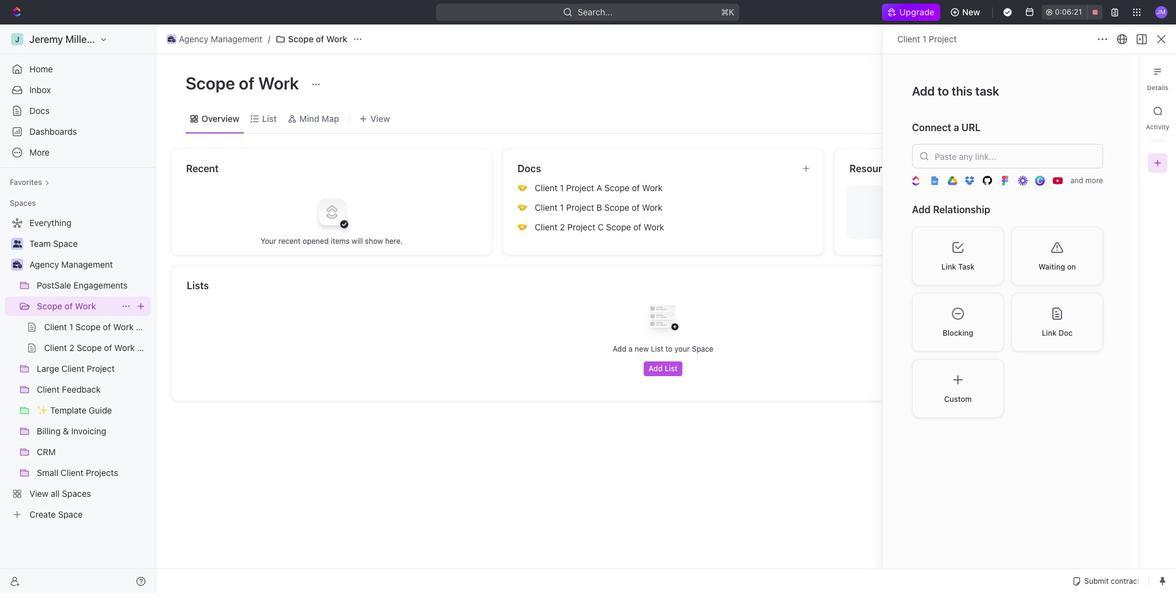 Task type: locate. For each thing, give the bounding box(es) containing it.
a for add
[[629, 345, 633, 354]]

0 horizontal spatial view
[[29, 489, 49, 499]]

add for add relationship
[[913, 204, 931, 215]]

client down large
[[37, 384, 60, 395]]

/
[[268, 34, 271, 44]]

agency
[[179, 34, 209, 44], [29, 259, 59, 270]]

0 horizontal spatial to
[[666, 345, 673, 354]]

spaces down small client projects
[[62, 489, 91, 499]]

space inside create space link
[[58, 509, 83, 520]]

spaces inside view all spaces link
[[62, 489, 91, 499]]

view for view all spaces
[[29, 489, 49, 499]]

list right new
[[651, 345, 664, 354]]

2 vertical spatial 🤝
[[518, 223, 528, 232]]

2 vertical spatial space
[[58, 509, 83, 520]]

1 horizontal spatial a
[[954, 122, 960, 133]]

0 vertical spatial 🤝
[[518, 183, 528, 192]]

Paste any link... text field
[[913, 144, 1104, 169]]

management inside tree
[[61, 259, 113, 270]]

client feedback link
[[37, 380, 148, 400]]

0 horizontal spatial a
[[629, 345, 633, 354]]

of up client 2 scope of work docs at the bottom of page
[[103, 322, 111, 332]]

scope of work right the '/'
[[288, 34, 348, 44]]

1 vertical spatial a
[[629, 345, 633, 354]]

0 horizontal spatial 2
[[69, 343, 74, 353]]

client up client feedback in the left bottom of the page
[[62, 364, 84, 374]]

scope of work down postsale
[[37, 301, 96, 311]]

work
[[327, 34, 348, 44], [258, 73, 299, 93], [643, 183, 663, 193], [642, 202, 663, 213], [644, 222, 665, 232], [75, 301, 96, 311], [113, 322, 134, 332], [114, 343, 135, 353]]

0 vertical spatial list
[[262, 113, 277, 124]]

to inside 'task sidebar content' section
[[938, 84, 950, 98]]

project down "client 2 scope of work docs" link
[[87, 364, 115, 374]]

1 for client 1 scope of work docs
[[69, 322, 73, 332]]

1 vertical spatial list
[[651, 345, 664, 354]]

1 vertical spatial spaces
[[62, 489, 91, 499]]

3 🤝 from the top
[[518, 223, 528, 232]]

1 for client 1 project b scope of work
[[560, 202, 564, 213]]

client for client 2 project c scope of work
[[535, 222, 558, 232]]

0 vertical spatial management
[[211, 34, 263, 44]]

add up connect
[[913, 84, 936, 98]]

scope of work link down the postsale engagements
[[37, 297, 116, 316]]

1 left the b
[[560, 202, 564, 213]]

sidebar navigation
[[0, 25, 159, 593]]

0 vertical spatial space
[[53, 238, 78, 249]]

agency management link down team space link
[[29, 255, 148, 275]]

scope
[[288, 34, 314, 44], [186, 73, 235, 93], [605, 183, 630, 193], [605, 202, 630, 213], [607, 222, 632, 232], [37, 301, 62, 311], [76, 322, 101, 332], [77, 343, 102, 353]]

client down postsale
[[44, 322, 67, 332]]

invoicing
[[71, 426, 106, 436]]

spaces
[[10, 199, 36, 208], [62, 489, 91, 499]]

1 vertical spatial agency management link
[[29, 255, 148, 275]]

1 vertical spatial link
[[1043, 328, 1057, 338]]

link task
[[942, 262, 975, 271]]

management
[[211, 34, 263, 44], [61, 259, 113, 270]]

billing
[[37, 426, 61, 436]]

management down team space link
[[61, 259, 113, 270]]

scope of work link right the '/'
[[273, 32, 351, 47]]

0 vertical spatial a
[[954, 122, 960, 133]]

add relationship
[[913, 204, 991, 215]]

to left "this"
[[938, 84, 950, 98]]

view inside button
[[371, 113, 390, 124]]

tree inside sidebar navigation
[[5, 213, 158, 525]]

space inside team space link
[[53, 238, 78, 249]]

0 horizontal spatial agency management
[[29, 259, 113, 270]]

1 horizontal spatial agency
[[179, 34, 209, 44]]

1 vertical spatial scope of work link
[[37, 297, 116, 316]]

small client projects link
[[37, 463, 148, 483]]

2 horizontal spatial list
[[665, 364, 678, 373]]

1 horizontal spatial view
[[371, 113, 390, 124]]

drop files here to attach
[[958, 208, 1047, 217]]

dashboards
[[29, 126, 77, 137]]

view inside tree
[[29, 489, 49, 499]]

lists
[[187, 280, 209, 291]]

automations
[[1091, 34, 1143, 44]]

mind map
[[300, 113, 339, 124]]

agency inside tree
[[29, 259, 59, 270]]

feedback
[[62, 384, 101, 395]]

1 horizontal spatial 2
[[560, 222, 565, 232]]

add list
[[649, 364, 678, 373]]

management left the '/'
[[211, 34, 263, 44]]

project left the b
[[567, 202, 595, 213]]

of
[[316, 34, 324, 44], [239, 73, 255, 93], [632, 183, 640, 193], [632, 202, 640, 213], [634, 222, 642, 232], [65, 301, 73, 311], [103, 322, 111, 332], [104, 343, 112, 353]]

view all spaces
[[29, 489, 91, 499]]

2 for scope
[[69, 343, 74, 353]]

add for add list
[[649, 364, 663, 373]]

space right the your
[[692, 345, 714, 354]]

0 horizontal spatial management
[[61, 259, 113, 270]]

agency down team
[[29, 259, 59, 270]]

1 horizontal spatial to
[[938, 84, 950, 98]]

b
[[597, 202, 603, 213]]

team space
[[29, 238, 78, 249]]

to left the your
[[666, 345, 673, 354]]

scope up large client project "link"
[[77, 343, 102, 353]]

scope of work link
[[273, 32, 351, 47], [37, 297, 116, 316]]

workspace
[[101, 34, 152, 45]]

link
[[942, 262, 957, 271], [1043, 328, 1057, 338]]

client 1 scope of work docs link
[[44, 318, 156, 337]]

2 vertical spatial to
[[666, 345, 673, 354]]

and more
[[1071, 176, 1104, 185]]

large
[[37, 364, 59, 374]]

tree
[[5, 213, 158, 525]]

1 vertical spatial to
[[1014, 208, 1022, 217]]

1 horizontal spatial spaces
[[62, 489, 91, 499]]

0 vertical spatial view
[[371, 113, 390, 124]]

list
[[262, 113, 277, 124], [651, 345, 664, 354], [665, 364, 678, 373]]

blocking
[[943, 328, 974, 338]]

client for client 1 project
[[898, 34, 921, 44]]

to right here
[[1014, 208, 1022, 217]]

j
[[15, 35, 19, 44]]

a for connect
[[954, 122, 960, 133]]

url
[[962, 122, 981, 133]]

resources
[[850, 163, 899, 174]]

attach
[[1024, 208, 1047, 217]]

of down client 1 scope of work docs link
[[104, 343, 112, 353]]

scope of work up overview
[[186, 73, 303, 93]]

agency management link left the '/'
[[164, 32, 266, 47]]

0 vertical spatial to
[[938, 84, 950, 98]]

0:06:21 button
[[1043, 5, 1103, 20]]

2
[[560, 222, 565, 232], [69, 343, 74, 353]]

link for link doc
[[1043, 328, 1057, 338]]

crm
[[37, 447, 56, 457]]

0 vertical spatial agency
[[179, 34, 209, 44]]

1 horizontal spatial list
[[651, 345, 664, 354]]

project down new button
[[930, 34, 958, 44]]

postsale
[[37, 280, 71, 291]]

0 horizontal spatial list
[[262, 113, 277, 124]]

0 vertical spatial link
[[942, 262, 957, 271]]

waiting on
[[1039, 262, 1077, 271]]

2 vertical spatial scope of work
[[37, 301, 96, 311]]

0 vertical spatial 2
[[560, 222, 565, 232]]

link for link task
[[942, 262, 957, 271]]

add for add to this task
[[913, 84, 936, 98]]

scope up overview link
[[186, 73, 235, 93]]

view for view
[[371, 113, 390, 124]]

1 horizontal spatial management
[[211, 34, 263, 44]]

1 up client 2 scope of work docs at the bottom of page
[[69, 322, 73, 332]]

add
[[913, 84, 936, 98], [913, 204, 931, 215], [613, 345, 627, 354], [649, 364, 663, 373]]

guide
[[89, 405, 112, 416]]

1 horizontal spatial agency management
[[179, 34, 263, 44]]

client up large
[[44, 343, 67, 353]]

1 horizontal spatial link
[[1043, 328, 1057, 338]]

add for add a new list to your space
[[613, 345, 627, 354]]

client
[[898, 34, 921, 44], [535, 183, 558, 193], [535, 202, 558, 213], [535, 222, 558, 232], [44, 322, 67, 332], [44, 343, 67, 353], [62, 364, 84, 374], [37, 384, 60, 395], [61, 468, 84, 478]]

a
[[954, 122, 960, 133], [629, 345, 633, 354]]

0 horizontal spatial spaces
[[10, 199, 36, 208]]

spaces down 'favorites'
[[10, 199, 36, 208]]

agency management inside tree
[[29, 259, 113, 270]]

more button
[[5, 143, 151, 162]]

scope of work inside tree
[[37, 301, 96, 311]]

everything
[[29, 218, 72, 228]]

0 horizontal spatial scope of work link
[[37, 297, 116, 316]]

inbox
[[29, 85, 51, 95]]

0 vertical spatial agency management link
[[164, 32, 266, 47]]

jeremy
[[29, 34, 63, 45]]

1 left a
[[560, 183, 564, 193]]

1 vertical spatial 🤝
[[518, 203, 528, 212]]

1 vertical spatial scope of work
[[186, 73, 303, 93]]

client inside "link"
[[62, 364, 84, 374]]

template
[[50, 405, 86, 416]]

a left url
[[954, 122, 960, 133]]

add list button
[[644, 362, 683, 376]]

blocking button
[[913, 293, 1005, 352]]

✨
[[37, 405, 48, 416]]

1 horizontal spatial agency management link
[[164, 32, 266, 47]]

&
[[63, 426, 69, 436]]

project left 'c'
[[568, 222, 596, 232]]

add inside button
[[649, 364, 663, 373]]

0 horizontal spatial agency
[[29, 259, 59, 270]]

2 vertical spatial list
[[665, 364, 678, 373]]

list left mind
[[262, 113, 277, 124]]

1 🤝 from the top
[[518, 183, 528, 192]]

1 vertical spatial management
[[61, 259, 113, 270]]

client left the b
[[535, 202, 558, 213]]

project inside large client project "link"
[[87, 364, 115, 374]]

view left all
[[29, 489, 49, 499]]

2 inside tree
[[69, 343, 74, 353]]

0 vertical spatial agency management
[[179, 34, 263, 44]]

1 down upgrade
[[923, 34, 927, 44]]

0 vertical spatial scope of work link
[[273, 32, 351, 47]]

1 horizontal spatial scope of work link
[[273, 32, 351, 47]]

c
[[598, 222, 604, 232]]

0 horizontal spatial link
[[942, 262, 957, 271]]

client up view all spaces link
[[61, 468, 84, 478]]

space for team space
[[53, 238, 78, 249]]

upgrade
[[900, 7, 935, 17]]

view right map
[[371, 113, 390, 124]]

1 vertical spatial agency management
[[29, 259, 113, 270]]

client 1 project link
[[898, 34, 958, 44]]

here
[[996, 208, 1012, 217]]

overview link
[[199, 110, 240, 127]]

client left a
[[535, 183, 558, 193]]

crm link
[[37, 443, 148, 462]]

0 horizontal spatial agency management link
[[29, 255, 148, 275]]

mind
[[300, 113, 320, 124]]

mind map link
[[297, 110, 339, 127]]

⌘k
[[722, 7, 735, 17]]

2 🤝 from the top
[[518, 203, 528, 212]]

2 horizontal spatial to
[[1014, 208, 1022, 217]]

new
[[635, 345, 649, 354]]

add left new
[[613, 345, 627, 354]]

space
[[53, 238, 78, 249], [692, 345, 714, 354], [58, 509, 83, 520]]

0 vertical spatial spaces
[[10, 199, 36, 208]]

will
[[352, 236, 363, 246]]

agency management left the '/'
[[179, 34, 263, 44]]

2 up large client project
[[69, 343, 74, 353]]

favorites
[[10, 178, 42, 187]]

client left 'c'
[[535, 222, 558, 232]]

agency management up the postsale engagements
[[29, 259, 113, 270]]

list down add a new list to your space
[[665, 364, 678, 373]]

link task button
[[913, 227, 1005, 286]]

1 vertical spatial view
[[29, 489, 49, 499]]

1
[[923, 34, 927, 44], [560, 183, 564, 193], [560, 202, 564, 213], [69, 322, 73, 332]]

search...
[[578, 7, 613, 17]]

link left doc
[[1043, 328, 1057, 338]]

agency right business time image
[[179, 34, 209, 44]]

add down add a new list to your space
[[649, 364, 663, 373]]

1 for client 1 project a scope of work
[[560, 183, 564, 193]]

2 left 'c'
[[560, 222, 565, 232]]

docs link
[[5, 101, 151, 121]]

client 2 scope of work docs link
[[44, 338, 158, 358]]

1 inside sidebar navigation
[[69, 322, 73, 332]]

project left a
[[567, 183, 595, 193]]

your
[[261, 236, 277, 246]]

dashboards link
[[5, 122, 151, 142]]

a left new
[[629, 345, 633, 354]]

1 vertical spatial agency
[[29, 259, 59, 270]]

space down everything link
[[53, 238, 78, 249]]

files
[[978, 208, 993, 217]]

create
[[29, 509, 56, 520]]

client for client 1 scope of work docs
[[44, 322, 67, 332]]

link left task
[[942, 262, 957, 271]]

space down view all spaces link
[[58, 509, 83, 520]]

1 vertical spatial 2
[[69, 343, 74, 353]]

task sidebar content section
[[883, 55, 1140, 593]]

a inside section
[[954, 122, 960, 133]]

2 for project
[[560, 222, 565, 232]]

tree containing everything
[[5, 213, 158, 525]]

client for client 1 project b scope of work
[[535, 202, 558, 213]]

client down "upgrade" link
[[898, 34, 921, 44]]

1 vertical spatial space
[[692, 345, 714, 354]]

add left relationship at the right top of page
[[913, 204, 931, 215]]

client for client feedback
[[37, 384, 60, 395]]



Task type: describe. For each thing, give the bounding box(es) containing it.
of right the b
[[632, 202, 640, 213]]

1 for client 1 project
[[923, 34, 927, 44]]

no lists icon. image
[[639, 295, 688, 345]]

view button
[[355, 104, 395, 133]]

on
[[1068, 262, 1077, 271]]

opened
[[303, 236, 329, 246]]

everything link
[[5, 213, 148, 233]]

client for client 2 scope of work docs
[[44, 343, 67, 353]]

connect
[[913, 122, 952, 133]]

jeremy miller's workspace, , element
[[11, 33, 23, 45]]

scope right a
[[605, 183, 630, 193]]

list link
[[260, 110, 277, 127]]

automations button
[[1085, 30, 1149, 48]]

client for client 1 project a scope of work
[[535, 183, 558, 193]]

billing & invoicing link
[[37, 422, 148, 441]]

scope down postsale
[[37, 301, 62, 311]]

map
[[322, 113, 339, 124]]

your
[[675, 345, 690, 354]]

of right 'c'
[[634, 222, 642, 232]]

new
[[963, 7, 981, 17]]

no recent items image
[[307, 187, 356, 236]]

items
[[331, 236, 350, 246]]

client 1 scope of work docs
[[44, 322, 156, 332]]

link doc button
[[1012, 293, 1104, 352]]

here.
[[385, 236, 403, 246]]

team
[[29, 238, 51, 249]]

miller's
[[66, 34, 99, 45]]

new button
[[946, 2, 988, 22]]

space for create space
[[58, 509, 83, 520]]

client 2 project c scope of work
[[535, 222, 665, 232]]

and
[[1071, 176, 1084, 185]]

business time image
[[13, 261, 22, 269]]

project for large client project
[[87, 364, 115, 374]]

project for client 1 project b scope of work
[[567, 202, 595, 213]]

details
[[1148, 84, 1169, 91]]

relationship
[[934, 204, 991, 215]]

home link
[[5, 59, 151, 79]]

view button
[[355, 110, 395, 127]]

🤝 for client 2 project c scope of work
[[518, 223, 528, 232]]

scope right the b
[[605, 202, 630, 213]]

upgrade link
[[882, 4, 941, 21]]

scope up client 2 scope of work docs at the bottom of page
[[76, 322, 101, 332]]

more
[[1086, 176, 1104, 185]]

0:06:21
[[1056, 7, 1083, 17]]

waiting
[[1039, 262, 1066, 271]]

of right the '/'
[[316, 34, 324, 44]]

task
[[959, 262, 975, 271]]

your recent opened items will show here.
[[261, 236, 403, 246]]

add a new list to your space
[[613, 345, 714, 354]]

connect a url
[[913, 122, 981, 133]]

✨ template guide link
[[37, 401, 148, 421]]

view all spaces link
[[5, 484, 148, 504]]

✨ template guide
[[37, 405, 112, 416]]

small client projects
[[37, 468, 118, 478]]

show
[[365, 236, 383, 246]]

0 vertical spatial scope of work
[[288, 34, 348, 44]]

doc
[[1059, 328, 1073, 338]]

custom
[[945, 395, 972, 404]]

scope right 'c'
[[607, 222, 632, 232]]

recent
[[186, 163, 219, 174]]

scope right the '/'
[[288, 34, 314, 44]]

custom button
[[913, 359, 1005, 418]]

all
[[51, 489, 60, 499]]

🤝 for client 1 project b scope of work
[[518, 203, 528, 212]]

client 2 scope of work docs
[[44, 343, 158, 353]]

small
[[37, 468, 58, 478]]

project for client 1 project a scope of work
[[567, 183, 595, 193]]

postsale engagements
[[37, 280, 128, 291]]

link doc
[[1043, 328, 1073, 338]]

user group image
[[13, 240, 22, 248]]

recent
[[279, 236, 301, 246]]

add to this task
[[913, 84, 1000, 98]]

list inside button
[[665, 364, 678, 373]]

of down the postsale engagements
[[65, 301, 73, 311]]

waiting on button
[[1012, 227, 1104, 286]]

engagements
[[74, 280, 128, 291]]

create space
[[29, 509, 83, 520]]

business time image
[[168, 36, 175, 42]]

more
[[29, 147, 50, 158]]

team space link
[[29, 234, 148, 254]]

of right a
[[632, 183, 640, 193]]

postsale engagements link
[[37, 276, 148, 295]]

inbox link
[[5, 80, 151, 100]]

create space link
[[5, 505, 148, 525]]

project for client 1 project
[[930, 34, 958, 44]]

large client project
[[37, 364, 115, 374]]

lists button
[[186, 278, 1141, 293]]

jeremy miller's workspace
[[29, 34, 152, 45]]

client 1 project
[[898, 34, 958, 44]]

task
[[976, 84, 1000, 98]]

client 1 project b scope of work
[[535, 202, 663, 213]]

of up overview
[[239, 73, 255, 93]]

client feedback
[[37, 384, 101, 395]]

project for client 2 project c scope of work
[[568, 222, 596, 232]]

task sidebar navigation tab list
[[1145, 62, 1172, 173]]

🤝 for client 1 project a scope of work
[[518, 183, 528, 192]]



Task type: vqa. For each thing, say whether or not it's contained in the screenshot.
Task Types
no



